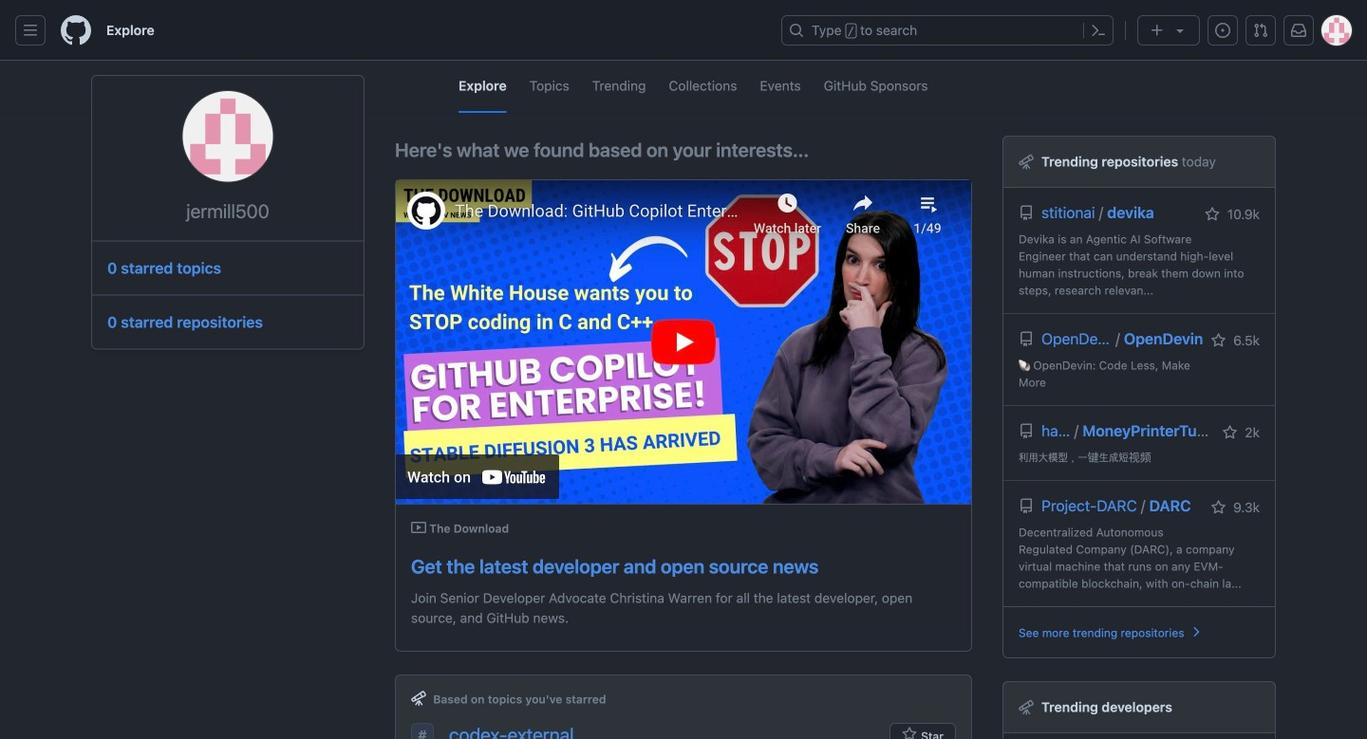 Task type: describe. For each thing, give the bounding box(es) containing it.
these results are generated by github computers image for first these results are generated by github computers element from the top of the page
[[1019, 154, 1034, 169]]

homepage image
[[61, 15, 91, 46]]

git pull request image
[[1253, 23, 1269, 38]]

2 these results are generated by github computers element from the top
[[1019, 698, 1034, 718]]

telescope image
[[411, 691, 426, 706]]

1 these results are generated by github computers element from the top
[[1019, 152, 1034, 172]]

star image
[[1211, 333, 1226, 348]]

chevron right image
[[1188, 625, 1204, 640]]

notifications image
[[1291, 23, 1307, 38]]

1 vertical spatial star image
[[1223, 425, 1238, 441]]

video image
[[411, 520, 426, 535]]

@jermill500 image
[[183, 91, 273, 182]]



Task type: vqa. For each thing, say whether or not it's contained in the screenshot.
1st star ICON from the top of the Explore repositories navigation
no



Task type: locate. For each thing, give the bounding box(es) containing it.
repo image for star image to the middle
[[1019, 424, 1034, 439]]

0 vertical spatial star image
[[1205, 207, 1220, 222]]

2 repo image from the top
[[1019, 499, 1034, 514]]

2 repo image from the top
[[1019, 424, 1034, 439]]

command palette image
[[1091, 23, 1106, 38]]

0 vertical spatial these results are generated by github computers element
[[1019, 152, 1034, 172]]

these results are generated by github computers element
[[1019, 152, 1034, 172], [1019, 698, 1034, 718]]

1 vertical spatial repo image
[[1019, 424, 1034, 439]]

plus image
[[1150, 23, 1165, 38]]

star image
[[1205, 207, 1220, 222], [1223, 425, 1238, 441], [1211, 500, 1226, 516]]

1 vertical spatial repo image
[[1019, 499, 1034, 514]]

issue opened image
[[1215, 23, 1231, 38]]

0 vertical spatial these results are generated by github computers image
[[1019, 154, 1034, 169]]

these results are generated by github computers image for 1st these results are generated by github computers element from the bottom of the page
[[1019, 700, 1034, 716]]

1 repo image from the top
[[1019, 332, 1034, 347]]

these results are generated by github computers image
[[1019, 154, 1034, 169], [1019, 700, 1034, 716]]

1 vertical spatial these results are generated by github computers element
[[1019, 698, 1034, 718]]

1 vertical spatial these results are generated by github computers image
[[1019, 700, 1034, 716]]

1 repo image from the top
[[1019, 206, 1034, 221]]

2 these results are generated by github computers image from the top
[[1019, 700, 1034, 716]]

triangle down image
[[1173, 23, 1188, 38]]

0 vertical spatial repo image
[[1019, 206, 1034, 221]]

star codex-external image
[[902, 727, 917, 740]]

0 vertical spatial repo image
[[1019, 332, 1034, 347]]

1 these results are generated by github computers image from the top
[[1019, 154, 1034, 169]]

2 vertical spatial star image
[[1211, 500, 1226, 516]]

repo image for the topmost star image
[[1019, 206, 1034, 221]]

repo image
[[1019, 332, 1034, 347], [1019, 499, 1034, 514]]

repo image
[[1019, 206, 1034, 221], [1019, 424, 1034, 439]]



